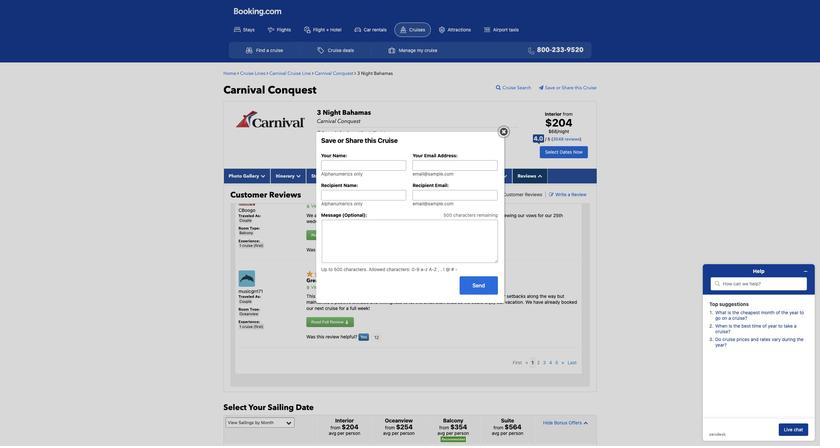 Task type: vqa. For each thing, say whether or not it's contained in the screenshot.
towels, within the THE 291 SQ. FT.; BALCONY: 27 SQ. FT. 2 GUESTS STANDARD; SOME ACCOMMODATE 3 VISTA'S STANDARD VERANDA STATEROOMS ARE THE EPITOME OF SPACIOUSNESS. BATHED IN SOFT TONES OF HARVEST AND WHEAT PUNCTUATED WITH SEAGRASS AND BOLD SIENNA, EACH IS FURNISHED WITH A QUEEN-SIZE TRANQUILITY BED PILED HIGH WITH PLUSH LINENS AND PLUMP PILLOWS, A COMFORTABLE SEATING AREA, PRIVATE VERANDA, THOUGHTFUL AMENITIES, ABUNDANT STORAGE SPACE AND AN OVERSIZED BATHROOM WITH RAINFOREST SHOWER. ADDITIONAL AMENITIES INCLUDE COMPLIMENTARY SOFT DRINKS REPLENISHED DAILY IN YOUR REFRIGERATED MINI-BAR, COMPLIMENTARY STILL AND SPARKLING VERO WATER, BULGARI AMENITIES, 24-HOUR ROOM SERVICE, BELGIAN CHOCOLATES WITH TURNDOWN SERVICE, INTERACTIVE TELEVISION SYSTEM WITH ON-DEMAND MOVIES, WEATHER, AND MORE, WIRELESS INTERNET ACCESS AND CELLULAR SERVICE, WRITING DESK AND STATIONERY, PLUSH COTTON TOWELS, THICK COTTON ROBES AND SLIPPERS, HANDHELD HAIR DRYER, SECURITY SAFE, AND MORE. SMOKING POLICY: SMOKING IS FORBIDDEN IN SUITES AND ON VERANDAS.
no



Task type: locate. For each thing, give the bounding box(es) containing it.
traveled inside cboogo traveled as: couple
[[239, 214, 254, 218]]

1 vertical spatial next
[[315, 306, 324, 311]]

$204
[[545, 116, 573, 129], [342, 424, 359, 431]]

review for was this review helpful?
[[326, 247, 339, 253]]

verified review up message at the top
[[310, 203, 343, 209]]

1 vertical spatial 3
[[317, 108, 321, 117]]

travel menu navigation
[[229, 42, 591, 58]]

1 vertical spatial verified
[[311, 285, 327, 290]]

per inside oceanview from $254 avg per person
[[392, 431, 399, 437]]

avg up recommended image
[[437, 431, 445, 437]]

angle right image
[[237, 71, 239, 75], [267, 71, 268, 75], [354, 71, 356, 75]]

carnival right angle right image
[[315, 70, 332, 76]]

couple for musicgrrl71
[[240, 299, 252, 304]]

person inside balcony from $354 avg per person
[[454, 431, 469, 437]]

up to 500 characters. allowed characters: 0-9 a-z a-z , . ! @ # -
[[321, 267, 457, 272]]

1 recipient from the left
[[321, 183, 342, 188]]

only for recipient name:
[[354, 201, 363, 207]]

per inside interior from $204 avg per person
[[338, 431, 345, 437]]

1 for musicgrrl71
[[240, 325, 241, 329]]

0 vertical spatial traveled
[[239, 214, 254, 218]]

1 avg from the left
[[329, 431, 336, 437]]

0 horizontal spatial $204
[[342, 424, 359, 431]]

(
[[551, 137, 553, 142]]

it up attitude
[[367, 294, 370, 299]]

«
[[525, 360, 528, 366]]

review inside the was this review helpful? yes
[[326, 334, 339, 340]]

0 vertical spatial couple
[[240, 218, 252, 223]]

full up the was this review helpful? yes
[[322, 320, 329, 325]]

1 review from the top
[[326, 247, 339, 253]]

1 vertical spatial alphanumerics
[[321, 201, 353, 207]]

allowed
[[369, 267, 385, 272]]

to
[[329, 267, 333, 272], [403, 300, 408, 305]]

2 as: from the top
[[255, 295, 261, 299]]

experience
[[427, 294, 451, 299]]

2 vertical spatial bahamas
[[370, 137, 390, 143]]

0 vertical spatial already
[[322, 213, 338, 218]]

verified review for first small verified icon from the top of the carnival conquest main content
[[310, 203, 343, 209]]

hide
[[543, 420, 553, 426]]

« link
[[524, 358, 530, 368]]

angle right image
[[312, 71, 314, 75]]

name: for your name:
[[333, 153, 347, 159]]

2 review from the top
[[326, 334, 339, 340]]

1 vertical spatial or
[[338, 137, 344, 144]]

1 vertical spatial save or share this cruise
[[321, 137, 398, 144]]

2 was from the left
[[371, 294, 379, 299]]

from for interior from $204 avg per person
[[331, 425, 341, 431]]

2 recipient from the left
[[413, 183, 434, 188]]

flight
[[313, 27, 325, 32]]

0 vertical spatial (first)
[[254, 244, 263, 248]]

2 email@sample.com from the top
[[413, 201, 454, 207]]

0 horizontal spatial 5
[[548, 137, 550, 142]]

it inside this was our first cruise and it was definitely a wonderful experience overall. we ran into minor setbacks along the way but maintained a positive attitude and willingness to let the small stuff slide so we could enjoy our vacation. we have already booked our next cruise for a full week!
[[367, 294, 370, 299]]

as: inside cboogo traveled as: couple
[[255, 214, 261, 218]]

room
[[239, 226, 249, 231], [239, 307, 249, 312]]

0 vertical spatial to
[[329, 267, 333, 272]]

conquest inside 3 night bahamas carnival conquest
[[337, 118, 361, 125]]

but
[[557, 294, 564, 299]]

avg inside oceanview from $254 avg per person
[[383, 431, 391, 437]]

3 angle right image from the left
[[354, 71, 356, 75]]

25th
[[553, 213, 563, 218]]

verified up this
[[311, 285, 327, 290]]

florida
[[373, 130, 387, 136]]

a inside navigation
[[266, 47, 269, 53]]

cruise inside dialog
[[378, 137, 398, 144]]

the down wonderful
[[416, 300, 422, 305]]

small verified icon image down great
[[306, 286, 310, 290]]

0 vertical spatial oceanview
[[240, 312, 258, 316]]

0 vertical spatial save or share this cruise
[[545, 85, 597, 91]]

1 vertical spatial experience: 1 cruise (first)
[[239, 320, 263, 329]]

0 vertical spatial experience: 1 cruise (first)
[[239, 239, 263, 248]]

1 couple from the top
[[240, 218, 252, 223]]

1 vertical spatial traveled
[[239, 295, 254, 299]]

vows
[[526, 213, 537, 218]]

ports
[[322, 137, 334, 143]]

may left "even"
[[456, 213, 465, 218]]

a-
[[429, 267, 434, 272]]

email@sample.com for email:
[[413, 201, 454, 207]]

review up the was this review helpful? yes
[[330, 320, 344, 325]]

alphanumerics only up message (optional):
[[321, 201, 363, 207]]

only down recipient name: text field
[[354, 201, 363, 207]]

1 horizontal spatial night
[[361, 70, 373, 76]]

for inside this was our first cruise and it was definitely a wonderful experience overall. we ran into minor setbacks along the way but maintained a positive attitude and willingness to let the small stuff slide so we could enjoy our vacation. we have already booked our next cruise for a full week!
[[339, 306, 345, 311]]

type: inside room type: balcony
[[250, 226, 260, 231]]

save or share this cruise inside dialog
[[321, 137, 398, 144]]

»
[[562, 360, 564, 366]]

a left full
[[346, 306, 349, 311]]

1 vertical spatial experience:
[[239, 320, 260, 324]]

alphanumerics for your
[[321, 171, 353, 177]]

0 horizontal spatial was
[[317, 294, 325, 299]]

stuff
[[436, 300, 446, 305]]

last link
[[566, 358, 578, 368]]

2 per from the left
[[392, 431, 399, 437]]

helpful? inside the was this review helpful? yes
[[341, 334, 357, 340]]

carnival cruise line
[[269, 70, 311, 76]]

avg left $564
[[492, 431, 499, 437]]

5 inside 4.0 / 5 ( 3548 reviews )
[[548, 137, 550, 142]]

1 vertical spatial was
[[306, 334, 315, 340]]

1 vertical spatial read
[[311, 320, 321, 325]]

(first) for cboogo
[[254, 244, 263, 248]]

our down date:
[[358, 213, 365, 218]]

only
[[354, 171, 363, 177], [354, 201, 363, 207]]

share
[[562, 85, 574, 91], [345, 137, 363, 144]]

1 vertical spatial $204
[[342, 424, 359, 431]]

review left |
[[328, 203, 343, 209]]

Recipient Name: text field
[[321, 190, 406, 201]]

to right up
[[329, 267, 333, 272]]

way
[[548, 294, 556, 299]]

select          dates now link
[[540, 146, 588, 158]]

couple inside musicgrrl71 traveled as: couple
[[240, 299, 252, 304]]

1 vertical spatial and
[[370, 300, 378, 305]]

0 vertical spatial next
[[367, 213, 376, 218]]

1 traveled from the top
[[239, 214, 254, 218]]

the up have
[[540, 294, 547, 299]]

nassau,
[[352, 137, 369, 143]]

5 right 4
[[555, 360, 558, 366]]

1 vertical spatial read full review
[[311, 320, 345, 325]]

$204 for interior from $204 avg per person
[[342, 424, 359, 431]]

let
[[409, 300, 414, 305]]

experience: 1 cruise (first) for cboogo
[[239, 239, 263, 248]]

read full review button up the was this review helpful? yes
[[306, 318, 354, 327]]

couple up room type: oceanview on the left
[[240, 299, 252, 304]]

1 only from the top
[[354, 171, 363, 177]]

awhile.
[[433, 213, 447, 218]]

was inside the was this review helpful? yes
[[306, 334, 315, 340]]

2 type: from the top
[[250, 307, 260, 312]]

0 vertical spatial bahamas
[[374, 70, 393, 76]]

2 angle right image from the left
[[267, 71, 268, 75]]

1 experience: from the top
[[239, 239, 260, 243]]

customer up renewing
[[503, 192, 524, 197]]

4.0 / 5 ( 3548 reviews )
[[534, 135, 582, 142]]

1 vertical spatial the
[[416, 300, 422, 305]]

1 experience: 1 cruise (first) from the top
[[239, 239, 263, 248]]

1 vertical spatial select
[[223, 403, 247, 413]]

/ inside 4.0 / 5 ( 3548 reviews )
[[545, 137, 547, 142]]

1 (first) from the top
[[254, 244, 263, 248]]

review up up
[[326, 247, 339, 253]]

customer up cboogo
[[230, 190, 267, 201]]

couple inside cboogo traveled as: couple
[[240, 218, 252, 223]]

as:
[[255, 214, 261, 218], [255, 295, 261, 299]]

2 (first) from the top
[[254, 325, 263, 329]]

couple for cboogo
[[240, 218, 252, 223]]

0 horizontal spatial chevron up image
[[536, 174, 542, 178]]

2 was from the top
[[306, 334, 315, 340]]

experience: 1 cruise (first) down room type: balcony
[[239, 239, 263, 248]]

our down minor
[[497, 300, 504, 305]]

traveled inside musicgrrl71 traveled as: couple
[[239, 295, 254, 299]]

(first) down room type: balcony
[[254, 244, 263, 248]]

(first)
[[254, 244, 263, 248], [254, 325, 263, 329]]

2 traveled from the top
[[239, 295, 254, 299]]

verified review link up message at the top
[[306, 203, 343, 209]]

alphanumerics for recipient
[[321, 201, 353, 207]]

chevron up image inside hide bonus offers link
[[582, 421, 588, 426]]

1 vertical spatial 5
[[555, 360, 558, 366]]

1 vertical spatial name:
[[344, 183, 358, 188]]

2 verified review from the top
[[310, 285, 343, 290]]

2 alphanumerics from the top
[[321, 201, 353, 207]]

1 was from the top
[[306, 247, 315, 253]]

it right although
[[412, 213, 415, 218]]

type: for cboogo
[[250, 226, 260, 231]]

avg for $564
[[492, 431, 499, 437]]

experience:
[[239, 239, 260, 243], [239, 320, 260, 324]]

2 room from the top
[[239, 307, 249, 312]]

alphanumerics only up recipient name:
[[321, 171, 363, 177]]

$204 inside the interior from $204 $68 / night
[[545, 116, 573, 129]]

save inside carnival conquest main content
[[545, 85, 555, 91]]

cruise inside travel menu navigation
[[270, 47, 283, 53]]

500 left characters
[[444, 213, 452, 218]]

share inside dialog
[[345, 137, 363, 144]]

avg for $254
[[383, 431, 391, 437]]

3 avg from the left
[[437, 431, 445, 437]]

carnival conquest
[[315, 70, 353, 76], [223, 83, 316, 97]]

already inside we are already planning our next cruise, although it may be awhile. we may even consider renewing our vows for our 25th wedding anniversary!
[[322, 213, 338, 218]]

dates
[[560, 149, 572, 155]]

hide bonus offers link
[[537, 417, 595, 429]]

2 full from the top
[[322, 320, 329, 325]]

0 horizontal spatial may
[[416, 213, 425, 218]]

chevron up image inside "reviews" 'dropdown button'
[[536, 174, 542, 178]]

from inside interior from $204 avg per person
[[331, 425, 341, 431]]

as: inside musicgrrl71 traveled as: couple
[[255, 295, 261, 299]]

1 type: from the top
[[250, 226, 260, 231]]

1 horizontal spatial for
[[538, 213, 544, 218]]

$254
[[396, 424, 413, 431]]

next down maintained on the bottom left of the page
[[315, 306, 324, 311]]

a-
[[421, 267, 425, 272]]

2 avg from the left
[[383, 431, 391, 437]]

it inside we are already planning our next cruise, although it may be awhile. we may even consider renewing our vows for our 25th wedding anniversary!
[[412, 213, 415, 218]]

2 helpful? from the top
[[341, 334, 357, 340]]

chevron up image
[[536, 174, 542, 178], [582, 421, 588, 426]]

1 vertical spatial share
[[345, 137, 363, 144]]

@
[[446, 267, 450, 272]]

customer reviews down "reviews" 'dropdown button'
[[503, 192, 542, 197]]

small verified icon image up wedding
[[306, 205, 310, 209]]

email@sample.com up recipient email:
[[413, 171, 454, 177]]

1 person from the left
[[346, 431, 360, 437]]

0 horizontal spatial angle right image
[[237, 71, 239, 75]]

home link
[[223, 70, 236, 76]]

1 room from the top
[[239, 226, 249, 231]]

1 verified from the top
[[311, 203, 327, 209]]

to inside this was our first cruise and it was definitely a wonderful experience overall. we ran into minor setbacks along the way but maintained a positive attitude and willingness to let the small stuff slide so we could enjoy our vacation. we have already booked our next cruise for a full week!
[[403, 300, 408, 305]]

0 vertical spatial verified
[[311, 203, 327, 209]]

angle right image for home
[[237, 71, 239, 75]]

from for balcony from $354 avg per person
[[439, 425, 449, 431]]

0 vertical spatial night
[[361, 70, 373, 76]]

and up attitude
[[358, 294, 366, 299]]

0 vertical spatial review
[[326, 247, 339, 253]]

from inside balcony from $354 avg per person
[[439, 425, 449, 431]]

0 horizontal spatial recipient
[[321, 183, 342, 188]]

1 vertical spatial small verified icon image
[[306, 286, 310, 290]]

traveled down cboogo
[[239, 214, 254, 218]]

this
[[575, 85, 582, 91], [365, 137, 376, 144], [317, 247, 324, 253], [317, 334, 324, 340]]

angle right image for carnival conquest
[[354, 71, 356, 75]]

0 vertical spatial share
[[562, 85, 574, 91]]

1 vertical spatial /
[[545, 137, 547, 142]]

your name:
[[321, 153, 347, 159]]

we
[[306, 213, 313, 218], [448, 213, 455, 218], [468, 294, 475, 299], [526, 300, 532, 305]]

getaway
[[339, 277, 361, 285]]

review left yes
[[326, 334, 339, 340]]

1 horizontal spatial chevron up image
[[582, 421, 588, 426]]

1 email@sample.com from the top
[[413, 171, 454, 177]]

your
[[321, 153, 332, 159], [413, 153, 423, 159], [248, 403, 266, 413]]

person for $354
[[454, 431, 469, 437]]

was
[[306, 247, 315, 253], [306, 334, 315, 340]]

2 may from the left
[[456, 213, 465, 218]]

1 left 2
[[532, 360, 534, 366]]

by
[[255, 420, 260, 426]]

1 verified review from the top
[[310, 203, 343, 209]]

suite
[[501, 418, 514, 424]]

person
[[346, 431, 360, 437], [400, 431, 415, 437], [454, 431, 469, 437], [509, 431, 523, 437]]

type: inside room type: oceanview
[[250, 307, 260, 312]]

verified review for first small verified icon from the bottom
[[310, 285, 343, 290]]

verified up are
[[311, 203, 327, 209]]

2 vertical spatial 3
[[543, 360, 546, 366]]

0 horizontal spatial or
[[338, 137, 344, 144]]

alphanumerics up recipient name:
[[321, 171, 353, 177]]

1 horizontal spatial $204
[[545, 116, 573, 129]]

may left be
[[416, 213, 425, 218]]

room inside room type: balcony
[[239, 226, 249, 231]]

share down roundtrip: from miami, florida
[[345, 137, 363, 144]]

4 per from the left
[[501, 431, 508, 437]]

angle right image right home link at left
[[237, 71, 239, 75]]

great
[[306, 277, 320, 285]]

1 vertical spatial room
[[239, 307, 249, 312]]

small
[[424, 300, 435, 305]]

a right find
[[266, 47, 269, 53]]

verified
[[311, 203, 327, 209], [311, 285, 327, 290]]

from left $254
[[385, 425, 395, 431]]

3 per from the left
[[446, 431, 453, 437]]

from for interior from $204 $68 / night
[[563, 111, 573, 117]]

was for was this review helpful?
[[306, 247, 315, 253]]

9520
[[567, 46, 584, 54]]

this inside the was this review helpful? yes
[[317, 334, 324, 340]]

1 as: from the top
[[255, 214, 261, 218]]

cruise deals link
[[310, 44, 361, 57]]

could
[[471, 300, 483, 305]]

0 vertical spatial for
[[538, 213, 544, 218]]

balcony up recommended image
[[443, 418, 463, 424]]

0 vertical spatial balcony
[[240, 231, 253, 235]]

0 vertical spatial read full review button
[[306, 231, 354, 240]]

helpful? left yes
[[341, 334, 357, 340]]

1 horizontal spatial next
[[367, 213, 376, 218]]

2 read full review button from the top
[[306, 318, 354, 327]]

2 couple from the top
[[240, 299, 252, 304]]

verified review up the first
[[310, 285, 343, 290]]

1 horizontal spatial it
[[412, 213, 415, 218]]

reviews button
[[512, 169, 548, 184]]

definitely
[[381, 294, 400, 299]]

type: down musicgrrl71 traveled as: couple
[[250, 307, 260, 312]]

ran
[[476, 294, 483, 299]]

select your sailing date
[[223, 403, 314, 413]]

avg inside interior from $204 avg per person
[[329, 431, 336, 437]]

already
[[322, 213, 338, 218], [545, 300, 560, 305]]

paper plane image
[[539, 85, 545, 90]]

balcony down cboogo traveled as: couple
[[240, 231, 253, 235]]

booking.com home image
[[234, 8, 281, 16]]

chevron up image for hide bonus offers
[[582, 421, 588, 426]]

1 horizontal spatial 3
[[357, 70, 360, 76]]

1 horizontal spatial your
[[321, 153, 332, 159]]

recommended image
[[441, 437, 466, 443]]

3 person from the left
[[454, 431, 469, 437]]

0 vertical spatial or
[[556, 85, 561, 91]]

helpful? up "characters." at the bottom of page
[[341, 247, 357, 253]]

customer reviews up cboogo
[[230, 190, 301, 201]]

2 read from the top
[[311, 320, 321, 325]]

experience: 1 cruise (first)
[[239, 239, 263, 248], [239, 320, 263, 329]]

500
[[444, 213, 452, 218], [334, 267, 342, 272]]

2 person from the left
[[400, 431, 415, 437]]

1 vertical spatial it
[[367, 294, 370, 299]]

1 vertical spatial chevron up image
[[582, 421, 588, 426]]

person inside suite from $564 avg per person
[[509, 431, 523, 437]]

1 horizontal spatial balcony
[[443, 418, 463, 424]]

1 horizontal spatial already
[[545, 300, 560, 305]]

3 inside 3 night bahamas carnival conquest
[[317, 108, 321, 117]]

couple down cboogo
[[240, 218, 252, 223]]

1 vertical spatial bahamas
[[342, 108, 371, 117]]

willingness
[[379, 300, 402, 305]]

type: for musicgrrl71
[[250, 307, 260, 312]]

per
[[338, 431, 345, 437], [392, 431, 399, 437], [446, 431, 453, 437], [501, 431, 508, 437]]

per inside balcony from $354 avg per person
[[446, 431, 453, 437]]

from inside the interior from $204 $68 / night
[[563, 111, 573, 117]]

0 vertical spatial it
[[412, 213, 415, 218]]

0 vertical spatial as:
[[255, 214, 261, 218]]

conquest down cruise deals at the top
[[333, 70, 353, 76]]

0 vertical spatial and
[[358, 294, 366, 299]]

interior
[[545, 111, 562, 117]]

vacation.
[[505, 300, 524, 305]]

1 angle right image from the left
[[237, 71, 239, 75]]

a left positive
[[331, 300, 333, 305]]

your left email
[[413, 153, 423, 159]]

type: down cboogo traveled as: couple
[[250, 226, 260, 231]]

your up by
[[248, 403, 266, 413]]

cboogo traveled as: couple
[[239, 208, 261, 223]]

save or share this cruise up interior
[[545, 85, 597, 91]]

0 vertical spatial chevron up image
[[536, 174, 542, 178]]

our left vows
[[518, 213, 525, 218]]

bahamas inside 3 night bahamas carnival conquest
[[342, 108, 371, 117]]

already up anniversary!
[[322, 213, 338, 218]]

reviews
[[518, 173, 536, 179], [269, 190, 301, 201], [525, 192, 542, 197]]

of
[[335, 137, 340, 143]]

week!
[[358, 306, 370, 311]]

0 vertical spatial helpful?
[[341, 247, 357, 253]]

cruise down positive
[[325, 306, 338, 311]]

5 left (
[[548, 137, 550, 142]]

2 vertical spatial conquest
[[337, 118, 361, 125]]

traveled down "musicgrrl71"
[[239, 295, 254, 299]]

next down date:
[[367, 213, 376, 218]]

1 full from the top
[[322, 233, 329, 238]]

small verified icon image
[[306, 205, 310, 209], [306, 286, 310, 290]]

cruise
[[270, 47, 283, 53], [242, 244, 253, 248], [344, 294, 357, 299], [325, 306, 338, 311], [242, 325, 253, 329]]

from inside suite from $564 avg per person
[[494, 425, 503, 431]]

0 vertical spatial read
[[311, 233, 321, 238]]

1 horizontal spatial select
[[545, 149, 559, 155]]

recipient
[[321, 183, 342, 188], [413, 183, 434, 188]]

angle right image left the 3 night bahamas
[[354, 71, 356, 75]]

attractions link
[[433, 23, 476, 37]]

first link
[[511, 358, 524, 368]]

1 vertical spatial verified review
[[310, 285, 343, 290]]

sail
[[347, 203, 355, 209]]

per inside suite from $564 avg per person
[[501, 431, 508, 437]]

chevron up image for reviews
[[536, 174, 542, 178]]

1 horizontal spatial the
[[540, 294, 547, 299]]

1 horizontal spatial customer
[[503, 192, 524, 197]]

avg inside balcony from $354 avg per person
[[437, 431, 445, 437]]

night inside 3 night bahamas carnival conquest
[[323, 108, 341, 117]]

night for 3 night bahamas
[[361, 70, 373, 76]]

save or share this cruise dialog
[[316, 127, 509, 304]]

next inside we are already planning our next cruise, although it may be awhile. we may even consider renewing our vows for our 25th wedding anniversary!
[[367, 213, 376, 218]]

review up the first
[[328, 285, 343, 290]]

reviews inside "reviews" 'dropdown button'
[[518, 173, 536, 179]]

read down maintained on the bottom left of the page
[[311, 320, 321, 325]]

2 verified from the top
[[311, 285, 327, 290]]

interior from $204 avg per person
[[329, 418, 360, 437]]

reviews
[[565, 137, 580, 142]]

4 person from the left
[[509, 431, 523, 437]]

+
[[326, 27, 329, 32]]

anniversary!
[[326, 219, 351, 224]]

for right vows
[[538, 213, 544, 218]]

1 horizontal spatial oceanview
[[385, 418, 413, 424]]

cruise
[[328, 47, 342, 53], [240, 70, 254, 76], [288, 70, 301, 76], [503, 85, 516, 91], [583, 85, 597, 91], [378, 137, 398, 144], [322, 277, 337, 285]]

3 right "carnival conquest" link
[[357, 70, 360, 76]]

balcony from $354 avg per person
[[437, 418, 469, 437]]

share inside carnival conquest main content
[[562, 85, 574, 91]]

0 horizontal spatial save or share this cruise
[[321, 137, 398, 144]]

call:
[[341, 137, 351, 143]]

only down your name: alphanumerics only text field
[[354, 171, 363, 177]]

for inside we are already planning our next cruise, although it may be awhile. we may even consider renewing our vows for our 25th wedding anniversary!
[[538, 213, 544, 218]]

recipient for recipient name:
[[321, 183, 342, 188]]

read full review button up was this review helpful?
[[306, 231, 354, 240]]

1 horizontal spatial and
[[370, 300, 378, 305]]

a right definitely
[[401, 294, 404, 299]]

1 horizontal spatial 5
[[555, 360, 558, 366]]

cruise,
[[377, 213, 391, 218]]

2 experience: from the top
[[239, 320, 260, 324]]

1 horizontal spatial /
[[557, 129, 559, 134]]

conquest down carnival cruise line link
[[268, 83, 316, 97]]

carnival conquest main content
[[220, 0, 600, 447]]

person for $564
[[509, 431, 523, 437]]

1 vertical spatial carnival conquest
[[223, 83, 316, 97]]

select down (
[[545, 149, 559, 155]]

2 vertical spatial 1
[[532, 360, 534, 366]]

0 horizontal spatial night
[[323, 108, 341, 117]]

only for your name:
[[354, 171, 363, 177]]

3 for 3 night bahamas
[[357, 70, 360, 76]]

person inside oceanview from $254 avg per person
[[400, 431, 415, 437]]

musicgrrl71 image
[[239, 271, 255, 287]]

0 horizontal spatial to
[[329, 267, 333, 272]]

bahamas for 3 night bahamas
[[374, 70, 393, 76]]

person inside interior from $204 avg per person
[[346, 431, 360, 437]]

1 vertical spatial email@sample.com
[[413, 201, 454, 207]]

or right paper plane icon
[[556, 85, 561, 91]]

1 helpful? from the top
[[341, 247, 357, 253]]

angle right image for cruise lines
[[267, 71, 268, 75]]

from inside oceanview from $254 avg per person
[[385, 425, 395, 431]]

select for select your sailing date
[[223, 403, 247, 413]]

2 alphanumerics only from the top
[[321, 201, 363, 207]]

already down way
[[545, 300, 560, 305]]

share right paper plane icon
[[562, 85, 574, 91]]

2 read full review from the top
[[311, 320, 345, 325]]

avg inside suite from $564 avg per person
[[492, 431, 499, 437]]

0 vertical spatial read full review
[[311, 233, 345, 238]]

1 read full review button from the top
[[306, 231, 354, 240]]

2 experience: 1 cruise (first) from the top
[[239, 320, 263, 329]]

1 vertical spatial 500
[[334, 267, 342, 272]]

4 avg from the left
[[492, 431, 499, 437]]

the
[[540, 294, 547, 299], [416, 300, 422, 305]]

0 horizontal spatial share
[[345, 137, 363, 144]]

email:
[[435, 183, 449, 188]]

2 only from the top
[[354, 201, 363, 207]]

from down suite
[[494, 425, 503, 431]]

experience: down room type: balcony
[[239, 239, 260, 243]]

1 vertical spatial type:
[[250, 307, 260, 312]]

1 vertical spatial oceanview
[[385, 418, 413, 424]]

1 vertical spatial read full review button
[[306, 318, 354, 327]]

angle right image right lines
[[267, 71, 268, 75]]

email@sample.com up be
[[413, 201, 454, 207]]

0 horizontal spatial for
[[339, 306, 345, 311]]

1 may from the left
[[416, 213, 425, 218]]

from down interior
[[331, 425, 341, 431]]

1 per from the left
[[338, 431, 345, 437]]

room for musicgrrl71
[[239, 307, 249, 312]]

recipient for recipient email:
[[413, 183, 434, 188]]

Recipient Email: email field
[[413, 190, 498, 201]]

read down wedding
[[311, 233, 321, 238]]

$204 inside interior from $204 avg per person
[[342, 424, 359, 431]]

1 horizontal spatial recipient
[[413, 183, 434, 188]]

we down along
[[526, 300, 532, 305]]

alphanumerics up message at the top
[[321, 201, 353, 207]]

recipient left email: at right
[[413, 183, 434, 188]]

1 vertical spatial already
[[545, 300, 560, 305]]

carnival conquest down lines
[[223, 83, 316, 97]]

3 up globe image
[[317, 108, 321, 117]]

room inside room type: oceanview
[[239, 307, 249, 312]]

full up was this review helpful?
[[322, 233, 329, 238]]

1 alphanumerics only from the top
[[321, 171, 363, 177]]

0 vertical spatial small verified icon image
[[306, 205, 310, 209]]

avg down interior
[[329, 431, 336, 437]]

1 alphanumerics from the top
[[321, 171, 353, 177]]



Task type: describe. For each thing, give the bounding box(es) containing it.
cruise down room type: balcony
[[242, 244, 253, 248]]

message
[[321, 213, 341, 218]]

recipient email:
[[413, 183, 449, 188]]

from for oceanview from $254 avg per person
[[385, 425, 395, 431]]

sailing
[[268, 403, 294, 413]]

name: for recipient name:
[[344, 183, 358, 188]]

this inside dialog
[[365, 137, 376, 144]]

hide bonus offers
[[543, 420, 582, 426]]

per for $204
[[338, 431, 345, 437]]

or inside carnival conquest main content
[[556, 85, 561, 91]]

4 link
[[548, 358, 554, 368]]

0 horizontal spatial customer reviews
[[230, 190, 301, 201]]

9
[[417, 267, 420, 272]]

car rentals
[[364, 27, 387, 32]]

experience: for cboogo
[[239, 239, 260, 243]]

cruise down room type: oceanview on the left
[[242, 325, 253, 329]]

1 small verified icon image from the top
[[306, 205, 310, 209]]

already inside this was our first cruise and it was definitely a wonderful experience overall. we ran into minor setbacks along the way but maintained a positive attitude and willingness to let the small stuff slide so we could enjoy our vacation. we have already booked our next cruise for a full week!
[[545, 300, 560, 305]]

search
[[517, 85, 531, 91]]

we up "we"
[[468, 294, 475, 299]]

wedding
[[306, 219, 324, 224]]

2 link
[[536, 358, 542, 368]]

save or share this cruise inside carnival conquest main content
[[545, 85, 597, 91]]

3 night bahamas
[[357, 70, 393, 76]]

save or share this cruise link
[[539, 85, 597, 91]]

line
[[302, 70, 311, 76]]

deals
[[343, 47, 354, 53]]

2 verified review link from the top
[[306, 285, 343, 290]]

bahamas for 3 night bahamas carnival conquest
[[342, 108, 371, 117]]

was for was this review helpful? yes
[[306, 334, 315, 340]]

0 vertical spatial carnival conquest
[[315, 70, 353, 76]]

carnival down cruise lines
[[223, 83, 265, 97]]

message (optional):
[[321, 213, 367, 218]]

carnival cruise line image
[[235, 110, 305, 128]]

customer reviews link
[[503, 192, 542, 197]]

avg for $204
[[329, 431, 336, 437]]

although
[[392, 213, 411, 218]]

flight + hotel
[[313, 27, 342, 32]]

month
[[261, 420, 274, 426]]

carnival inside 3 night bahamas carnival conquest
[[317, 118, 336, 125]]

/ inside the interior from $204 $68 / night
[[557, 129, 559, 134]]

next inside this was our first cruise and it was definitely a wonderful experience overall. we ran into minor setbacks along the way but maintained a positive attitude and willingness to let the small stuff slide so we could enjoy our vacation. we have already booked our next cruise for a full week!
[[315, 306, 324, 311]]

car rentals link
[[349, 23, 392, 37]]

review for was this review helpful? yes
[[326, 334, 339, 340]]

person for $254
[[400, 431, 415, 437]]

room type: balcony
[[239, 226, 260, 235]]

your inside carnival conquest main content
[[248, 403, 266, 413]]

a right write
[[568, 192, 570, 197]]

1 read from the top
[[311, 233, 321, 238]]

characters:
[[387, 267, 410, 272]]

home
[[223, 70, 236, 76]]

attitude
[[352, 300, 369, 305]]

500 characters remaining
[[444, 213, 498, 218]]

alphanumerics only for your
[[321, 171, 363, 177]]

oceanview from $254 avg per person
[[383, 418, 415, 437]]

-
[[455, 267, 457, 272]]

1 link
[[530, 358, 536, 368]]

to inside the 'save or share this cruise' dialog
[[329, 267, 333, 272]]

from for suite from $564 avg per person
[[494, 425, 503, 431]]

select          dates now
[[545, 149, 583, 155]]

select for select          dates now
[[545, 149, 559, 155]]

helpful? for was this review helpful?
[[341, 247, 357, 253]]

3 night bahamas carnival conquest
[[317, 108, 371, 125]]

review right write
[[572, 192, 587, 197]]

per for $354
[[446, 431, 453, 437]]

we left are
[[306, 213, 313, 218]]

1 read full review from the top
[[311, 233, 345, 238]]

0 horizontal spatial 500
[[334, 267, 342, 272]]

rentals
[[372, 27, 387, 32]]

helpful? for was this review helpful? yes
[[341, 334, 357, 340]]

roundtrip: from miami, florida
[[322, 130, 387, 136]]

2
[[537, 360, 540, 366]]

car
[[364, 27, 371, 32]]

from for roundtrip: from miami, florida
[[347, 130, 357, 136]]

traveled for cboogo
[[239, 214, 254, 218]]

our left 25th
[[545, 213, 552, 218]]

miami,
[[358, 130, 372, 136]]

oceanview inside oceanview from $254 avg per person
[[385, 418, 413, 424]]

booked
[[561, 300, 577, 305]]

per for $564
[[501, 431, 508, 437]]

experience: 1 cruise (first) for musicgrrl71
[[239, 320, 263, 329]]

$354
[[450, 424, 467, 431]]

oceanview inside room type: oceanview
[[240, 312, 258, 316]]

cruise up positive
[[344, 294, 357, 299]]

last
[[568, 360, 577, 366]]

send button
[[460, 277, 498, 295]]

along
[[527, 294, 539, 299]]

carnival cruise line link
[[269, 70, 311, 76]]

cruises
[[409, 27, 425, 32]]

flights
[[277, 27, 291, 32]]

0 vertical spatial 500
[[444, 213, 452, 218]]

3 for 3 night bahamas carnival conquest
[[317, 108, 321, 117]]

up
[[321, 267, 327, 272]]

4.0
[[534, 135, 543, 142]]

find a cruise link
[[239, 44, 290, 57]]

sailings
[[239, 420, 254, 426]]

balcony inside balcony from $354 avg per person
[[443, 418, 463, 424]]

balcony inside room type: balcony
[[240, 231, 253, 235]]

$204 for interior from $204 $68 / night
[[545, 116, 573, 129]]

experience: for musicgrrl71
[[239, 320, 260, 324]]

now
[[573, 149, 583, 155]]

night for 3 night bahamas carnival conquest
[[323, 108, 341, 117]]

cruise inside "link"
[[328, 47, 342, 53]]

find a cruise
[[256, 47, 283, 53]]

as: for musicgrrl71
[[255, 295, 261, 299]]

5 link
[[554, 358, 560, 368]]

even
[[466, 213, 476, 218]]

alphanumerics only for recipient
[[321, 201, 363, 207]]

800-
[[537, 46, 552, 54]]

our left the first
[[326, 294, 333, 299]]

1 horizontal spatial customer reviews
[[503, 192, 542, 197]]

suite from $564 avg per person
[[492, 418, 523, 437]]

cruise search link
[[496, 85, 538, 91]]

person for $204
[[346, 431, 360, 437]]

233-
[[552, 46, 567, 54]]

full for 1st read full review 'button' from the bottom
[[322, 320, 329, 325]]

search image
[[496, 85, 503, 90]]

» link
[[560, 358, 566, 368]]

be
[[426, 213, 431, 218]]

airport taxis
[[493, 27, 519, 32]]

setbacks
[[507, 294, 526, 299]]

your for your email address:
[[413, 153, 423, 159]]

0 horizontal spatial customer
[[230, 190, 267, 201]]

characters
[[453, 213, 476, 218]]

z
[[434, 267, 437, 272]]

or inside dialog
[[338, 137, 344, 144]]

your for your name:
[[321, 153, 332, 159]]

traveled for musicgrrl71
[[239, 295, 254, 299]]

we right awhile.
[[448, 213, 455, 218]]

save inside dialog
[[321, 137, 336, 144]]

!
[[443, 267, 445, 272]]

as: for cboogo
[[255, 214, 261, 218]]

edit image
[[549, 192, 554, 197]]

first
[[334, 294, 343, 299]]

1 vertical spatial conquest
[[268, 83, 316, 97]]

our down maintained on the bottom left of the page
[[306, 306, 313, 311]]

musicgrrl71 traveled as: couple
[[239, 289, 263, 304]]

(first) for musicgrrl71
[[254, 325, 263, 329]]

cboogo
[[239, 208, 255, 213]]

taxis
[[509, 27, 519, 32]]

this
[[306, 294, 315, 299]]

| sail date:
[[343, 203, 369, 209]]

airport taxis link
[[479, 23, 524, 37]]

carnival conquest link
[[315, 70, 354, 76]]

per for $254
[[392, 431, 399, 437]]

cruises link
[[395, 22, 431, 37]]

roundtrip:
[[322, 130, 346, 136]]

2 horizontal spatial 3
[[543, 360, 546, 366]]

email
[[424, 153, 436, 159]]

)
[[580, 137, 582, 142]]

review down anniversary!
[[330, 233, 344, 238]]

room for cboogo
[[239, 226, 249, 231]]

we are already planning our next cruise, although it may be awhile. we may even consider renewing our vows for our 25th wedding anniversary!
[[306, 213, 563, 224]]

yes button
[[359, 334, 369, 341]]

1 was from the left
[[317, 294, 325, 299]]

avg for $354
[[437, 431, 445, 437]]

carnival right lines
[[269, 70, 286, 76]]

email@sample.com for email
[[413, 171, 454, 177]]

cruise lines link
[[240, 70, 266, 76]]

map marker image
[[318, 137, 320, 142]]

airport
[[493, 27, 508, 32]]

Message (Optional): text field
[[322, 220, 498, 263]]

1 verified review link from the top
[[306, 203, 343, 209]]

interior
[[335, 418, 354, 424]]

2 small verified icon image from the top
[[306, 286, 310, 290]]

0 vertical spatial conquest
[[333, 70, 353, 76]]

view
[[228, 420, 237, 426]]

wonderful
[[405, 294, 426, 299]]

Your Name: text field
[[321, 161, 406, 171]]

0 horizontal spatial and
[[358, 294, 366, 299]]

into
[[484, 294, 492, 299]]

full for 1st read full review 'button' from the top of the carnival conquest main content
[[322, 233, 329, 238]]

date:
[[356, 203, 369, 209]]

globe image
[[317, 130, 321, 135]]

Your Email Address: email field
[[413, 161, 498, 171]]

1 for cboogo
[[240, 244, 241, 248]]



